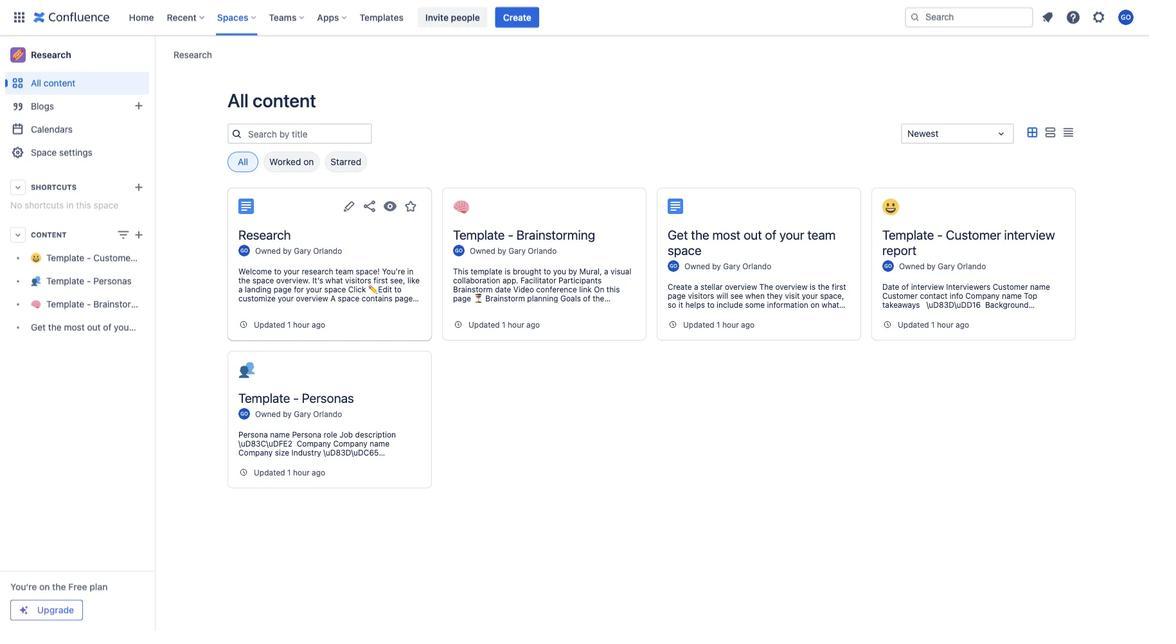Task type: locate. For each thing, give the bounding box(es) containing it.
your inside get the most out of your team space
[[780, 233, 805, 248]]

interview
[[1005, 233, 1055, 248], [136, 253, 174, 264]]

your inside space 'element'
[[114, 322, 132, 333]]

gary
[[294, 253, 311, 262], [509, 253, 526, 262], [723, 268, 741, 277], [938, 268, 955, 277], [294, 416, 311, 425]]

starred
[[331, 163, 361, 174]]

template - personas down :busts_in_silhouette: image
[[239, 397, 354, 412]]

personas inside space 'element'
[[93, 276, 132, 287]]

profile picture image for template - personas
[[239, 415, 250, 426]]

hour for get the most out of your team space
[[723, 327, 739, 336]]

recent button
[[163, 7, 209, 28]]

1 horizontal spatial team
[[808, 233, 836, 248]]

0 vertical spatial get the most out of your team space
[[668, 233, 836, 264]]

1 horizontal spatial interview
[[1005, 233, 1055, 248]]

invite people
[[426, 12, 480, 23]]

template - personas
[[46, 276, 132, 287], [239, 397, 354, 412]]

updated
[[254, 327, 285, 336], [469, 327, 500, 336], [683, 327, 715, 336], [898, 327, 929, 336], [254, 474, 285, 483]]

1 horizontal spatial brainstorming
[[517, 233, 595, 248]]

gary for get the most out of your team space
[[723, 268, 741, 277]]

add shortcut image
[[131, 180, 147, 195]]

1 horizontal spatial template - personas
[[239, 397, 354, 412]]

0 horizontal spatial on
[[39, 582, 50, 593]]

2 vertical spatial space
[[158, 322, 183, 333]]

teams
[[269, 12, 297, 23]]

out inside get the most out of your team space
[[744, 233, 762, 248]]

0 horizontal spatial get
[[31, 322, 46, 333]]

0 vertical spatial all
[[31, 78, 41, 89]]

gary orlando link
[[294, 253, 342, 262], [509, 253, 557, 262], [723, 268, 772, 277], [938, 268, 986, 277], [294, 416, 342, 425]]

updated for template - personas
[[254, 474, 285, 483]]

tree containing template - customer interview report
[[5, 247, 202, 339]]

1 vertical spatial personas
[[302, 397, 354, 412]]

1 horizontal spatial space
[[158, 322, 183, 333]]

ago
[[312, 327, 325, 336], [527, 327, 540, 336], [741, 327, 755, 336], [956, 327, 970, 336], [312, 474, 325, 483]]

create a page image
[[131, 228, 147, 243]]

0 horizontal spatial out
[[87, 322, 101, 333]]

hour
[[293, 327, 310, 336], [508, 327, 524, 336], [723, 327, 739, 336], [937, 327, 954, 336], [293, 474, 310, 483]]

1 horizontal spatial research
[[174, 50, 212, 60]]

edit image
[[341, 205, 357, 221]]

0 vertical spatial content
[[44, 78, 75, 89]]

Search field
[[905, 7, 1034, 28]]

your
[[780, 233, 805, 248], [114, 322, 132, 333]]

1 vertical spatial of
[[103, 322, 111, 333]]

hour for template - brainstorming
[[508, 327, 524, 336]]

research
[[174, 50, 212, 60], [31, 50, 71, 60], [239, 233, 291, 248]]

1 vertical spatial brainstorming
[[93, 299, 151, 310]]

tree inside space 'element'
[[5, 247, 202, 339]]

get
[[668, 233, 688, 248], [31, 322, 46, 333]]

1 horizontal spatial template - brainstorming
[[453, 233, 595, 248]]

template - customer interview report
[[883, 233, 1055, 264], [46, 253, 202, 264]]

1 vertical spatial template - personas
[[239, 397, 354, 412]]

gary orlando link for template - customer interview report
[[938, 268, 986, 277]]

1 vertical spatial get
[[31, 322, 46, 333]]

template - brainstorming link
[[5, 293, 151, 316]]

0 vertical spatial of
[[765, 233, 777, 248]]

help icon image
[[1066, 10, 1081, 25]]

calendars link
[[5, 118, 149, 141]]

confluence image
[[33, 10, 110, 25], [33, 10, 110, 25]]

0 vertical spatial out
[[744, 233, 762, 248]]

1 vertical spatial customer
[[93, 253, 134, 264]]

research down page icon
[[239, 233, 291, 248]]

all up blogs
[[31, 78, 41, 89]]

no
[[10, 200, 22, 211]]

owned
[[255, 253, 281, 262], [470, 253, 496, 262], [685, 268, 710, 277], [899, 268, 925, 277], [255, 416, 281, 425]]

1 horizontal spatial your
[[780, 233, 805, 248]]

1 horizontal spatial out
[[744, 233, 762, 248]]

most
[[713, 233, 741, 248], [64, 322, 85, 333]]

blogs link
[[5, 95, 149, 118]]

all left worked
[[238, 163, 248, 174]]

get inside get the most out of your team space
[[668, 233, 688, 248]]

recent
[[167, 12, 197, 23]]

0 horizontal spatial customer
[[93, 253, 134, 264]]

orlando for template - brainstorming
[[528, 253, 557, 262]]

0 vertical spatial on
[[304, 163, 314, 174]]

0 horizontal spatial research
[[31, 50, 71, 60]]

unwatch image
[[383, 205, 398, 221]]

0 vertical spatial get
[[668, 233, 688, 248]]

collapse sidebar image
[[140, 42, 168, 68]]

premium image
[[19, 606, 29, 616]]

on inside button
[[304, 163, 314, 174]]

0 horizontal spatial brainstorming
[[93, 299, 151, 310]]

1 vertical spatial template - brainstorming
[[46, 299, 151, 310]]

get the most out of your team space inside space 'element'
[[31, 322, 183, 333]]

1 vertical spatial your
[[114, 322, 132, 333]]

1 horizontal spatial on
[[304, 163, 314, 174]]

0 horizontal spatial personas
[[93, 276, 132, 287]]

brainstorming
[[517, 233, 595, 248], [93, 299, 151, 310]]

get down the template - brainstorming link
[[31, 322, 46, 333]]

get down page image
[[668, 233, 688, 248]]

tree
[[5, 247, 202, 339]]

0 vertical spatial team
[[808, 233, 836, 248]]

:busts_in_silhouette: image
[[239, 368, 255, 385]]

get inside space 'element'
[[31, 322, 46, 333]]

list image
[[1043, 131, 1058, 147]]

0 vertical spatial space
[[94, 200, 118, 211]]

research up all content "link"
[[31, 50, 71, 60]]

all content
[[31, 78, 75, 89], [228, 96, 316, 118]]

0 horizontal spatial of
[[103, 322, 111, 333]]

template
[[453, 233, 505, 248], [883, 233, 934, 248], [46, 253, 84, 264], [46, 276, 84, 287], [46, 299, 84, 310], [239, 397, 290, 412]]

-
[[508, 233, 514, 248], [937, 233, 943, 248], [87, 253, 91, 264], [87, 276, 91, 287], [87, 299, 91, 310], [293, 397, 299, 412]]

1 horizontal spatial of
[[765, 233, 777, 248]]

0 vertical spatial interview
[[1005, 233, 1055, 248]]

by
[[283, 253, 292, 262], [498, 253, 506, 262], [712, 268, 721, 277], [927, 268, 936, 277], [283, 416, 292, 425]]

research down recent popup button at the left of the page
[[174, 50, 212, 60]]

profile picture image for template - customer interview report
[[883, 267, 894, 278]]

1 horizontal spatial personas
[[302, 397, 354, 412]]

all content up "search by title" field
[[228, 96, 316, 118]]

None text field
[[908, 134, 910, 147]]

gary for template - personas
[[294, 416, 311, 425]]

on for you're
[[39, 582, 50, 593]]

0 horizontal spatial template - personas
[[46, 276, 132, 287]]

template - personas up the template - brainstorming link
[[46, 276, 132, 287]]

apps button
[[313, 7, 352, 28]]

owned by gary orlando for research
[[255, 253, 342, 262]]

out inside space 'element'
[[87, 322, 101, 333]]

all inside all content "link"
[[31, 78, 41, 89]]

spaces
[[217, 12, 248, 23]]

1 horizontal spatial get
[[668, 233, 688, 248]]

owned by gary orlando
[[255, 253, 342, 262], [470, 253, 557, 262], [685, 268, 772, 277], [899, 268, 986, 277], [255, 416, 342, 425]]

1 vertical spatial content
[[253, 96, 316, 118]]

:brain: image
[[453, 205, 470, 222], [453, 205, 470, 222]]

updated 1 hour ago
[[254, 327, 325, 336], [469, 327, 540, 336], [683, 327, 755, 336], [898, 327, 970, 336], [254, 474, 325, 483]]

0 vertical spatial personas
[[93, 276, 132, 287]]

research link
[[5, 42, 149, 68], [174, 49, 212, 61]]

on right you're
[[39, 582, 50, 593]]

1 vertical spatial on
[[39, 582, 50, 593]]

owned by gary orlando for template - brainstorming
[[470, 253, 557, 262]]

content button
[[5, 224, 149, 247]]

template - brainstorming
[[453, 233, 595, 248], [46, 299, 151, 310]]

0 horizontal spatial space
[[94, 200, 118, 211]]

compact list image
[[1061, 131, 1076, 147]]

all up the all button
[[228, 96, 249, 118]]

0 horizontal spatial interview
[[136, 253, 174, 264]]

interview inside space 'element'
[[136, 253, 174, 264]]

of inside space 'element'
[[103, 322, 111, 333]]

calendars
[[31, 124, 73, 135]]

- inside template - customer interview report
[[937, 233, 943, 248]]

team
[[808, 233, 836, 248], [135, 322, 155, 333]]

0 horizontal spatial all content
[[31, 78, 75, 89]]

2 horizontal spatial research
[[239, 233, 291, 248]]

0 horizontal spatial template - customer interview report
[[46, 253, 202, 264]]

banner
[[0, 0, 1149, 36]]

1 horizontal spatial most
[[713, 233, 741, 248]]

templates link
[[356, 7, 408, 28]]

cards image
[[1025, 131, 1040, 147]]

of
[[765, 233, 777, 248], [103, 322, 111, 333]]

content up blogs
[[44, 78, 75, 89]]

all
[[31, 78, 41, 89], [228, 96, 249, 118], [238, 163, 248, 174]]

2 horizontal spatial space
[[668, 249, 702, 264]]

updated 1 hour ago for template - brainstorming
[[469, 327, 540, 336]]

on right worked
[[304, 163, 314, 174]]

report
[[883, 249, 917, 264], [176, 253, 202, 264]]

change view image
[[116, 228, 131, 243]]

orlando
[[313, 253, 342, 262], [528, 253, 557, 262], [743, 268, 772, 277], [957, 268, 986, 277], [313, 416, 342, 425]]

space
[[94, 200, 118, 211], [668, 249, 702, 264], [158, 322, 183, 333]]

0 vertical spatial template - personas
[[46, 276, 132, 287]]

customer
[[946, 233, 1001, 248], [93, 253, 134, 264]]

2 vertical spatial all
[[238, 163, 248, 174]]

global element
[[8, 0, 903, 36]]

updated for research
[[254, 327, 285, 336]]

updated for template - customer interview report
[[898, 327, 929, 336]]

no shortcuts in this space
[[10, 200, 118, 211]]

0 horizontal spatial content
[[44, 78, 75, 89]]

people
[[451, 12, 480, 23]]

worked on
[[269, 163, 314, 174]]

shortcuts
[[31, 184, 77, 192]]

research link up all content "link"
[[5, 42, 149, 68]]

appswitcher icon image
[[12, 10, 27, 25]]

1 vertical spatial team
[[135, 322, 155, 333]]

gary orlando link for get the most out of your team space
[[723, 268, 772, 277]]

1 horizontal spatial customer
[[946, 233, 1001, 248]]

ago for research
[[312, 327, 325, 336]]

0 horizontal spatial research link
[[5, 42, 149, 68]]

profile picture image
[[239, 251, 250, 263], [453, 251, 465, 263], [668, 267, 680, 278], [883, 267, 894, 278], [239, 415, 250, 426]]

the
[[691, 233, 710, 248], [48, 322, 62, 333], [52, 582, 66, 593]]

template - customer interview report inside space 'element'
[[46, 253, 202, 264]]

0 horizontal spatial team
[[135, 322, 155, 333]]

1 horizontal spatial get the most out of your team space
[[668, 233, 836, 264]]

on inside space 'element'
[[39, 582, 50, 593]]

0 horizontal spatial template - brainstorming
[[46, 299, 151, 310]]

0 horizontal spatial report
[[176, 253, 202, 264]]

0 vertical spatial your
[[780, 233, 805, 248]]

most inside get the most out of your team space
[[713, 233, 741, 248]]

get the most out of your team space
[[668, 233, 836, 264], [31, 322, 183, 333]]

all content up blogs
[[31, 78, 75, 89]]

upgrade
[[37, 605, 74, 616]]

1 vertical spatial most
[[64, 322, 85, 333]]

out
[[744, 233, 762, 248], [87, 322, 101, 333]]

space settings link
[[5, 141, 149, 165]]

0 vertical spatial the
[[691, 233, 710, 248]]

hour for template - customer interview report
[[937, 327, 954, 336]]

1 vertical spatial get the most out of your team space
[[31, 322, 183, 333]]

1 horizontal spatial report
[[883, 249, 917, 264]]

gary orlando link for research
[[294, 253, 342, 262]]

content up "search by title" field
[[253, 96, 316, 118]]

1 vertical spatial all
[[228, 96, 249, 118]]

0 horizontal spatial get the most out of your team space
[[31, 322, 183, 333]]

plan
[[90, 582, 108, 593]]

on
[[304, 163, 314, 174], [39, 582, 50, 593]]

updated 1 hour ago for template - customer interview report
[[898, 327, 970, 336]]

0 vertical spatial all content
[[31, 78, 75, 89]]

1 for template - personas
[[287, 474, 291, 483]]

content
[[44, 78, 75, 89], [253, 96, 316, 118]]

0 horizontal spatial most
[[64, 322, 85, 333]]

your profile and preferences image
[[1119, 10, 1134, 25]]

hour for research
[[293, 327, 310, 336]]

home link
[[125, 7, 158, 28]]

template - brainstorming inside space 'element'
[[46, 299, 151, 310]]

owned for template - personas
[[255, 416, 281, 425]]

research link down recent popup button at the left of the page
[[174, 49, 212, 61]]

starred button
[[325, 158, 367, 179]]

banner containing home
[[0, 0, 1149, 36]]

you're on the free plan
[[10, 582, 108, 593]]

1 vertical spatial interview
[[136, 253, 174, 264]]

:grinning: image
[[883, 205, 899, 222], [883, 205, 899, 222]]

notification icon image
[[1040, 10, 1056, 25]]

0 vertical spatial customer
[[946, 233, 1001, 248]]

spaces button
[[213, 7, 261, 28]]

1 horizontal spatial all content
[[228, 96, 316, 118]]

personas
[[93, 276, 132, 287], [302, 397, 354, 412]]

owned by gary orlando for get the most out of your team space
[[685, 268, 772, 277]]

0 horizontal spatial your
[[114, 322, 132, 333]]

orlando for template - customer interview report
[[957, 268, 986, 277]]

1
[[287, 327, 291, 336], [502, 327, 506, 336], [717, 327, 720, 336], [932, 327, 935, 336], [287, 474, 291, 483]]

1 vertical spatial out
[[87, 322, 101, 333]]

1 vertical spatial space
[[668, 249, 702, 264]]

owned for get the most out of your team space
[[685, 268, 710, 277]]

0 vertical spatial most
[[713, 233, 741, 248]]



Task type: describe. For each thing, give the bounding box(es) containing it.
by for template - customer interview report
[[927, 268, 936, 277]]

upgrade button
[[11, 601, 82, 620]]

newest
[[908, 135, 939, 145]]

search image
[[910, 13, 921, 23]]

shortcuts button
[[5, 176, 149, 199]]

ago for get the most out of your team space
[[741, 327, 755, 336]]

page image
[[668, 205, 683, 221]]

orlando for get the most out of your team space
[[743, 268, 772, 277]]

:busts_in_silhouette: image
[[239, 368, 255, 385]]

0 vertical spatial template - brainstorming
[[453, 233, 595, 248]]

all content link
[[5, 72, 149, 95]]

profile picture image for get the most out of your team space
[[668, 267, 680, 278]]

updated 1 hour ago for research
[[254, 327, 325, 336]]

owned by gary orlando for template - personas
[[255, 416, 342, 425]]

you're
[[10, 582, 37, 593]]

customer inside space 'element'
[[93, 253, 134, 264]]

share image
[[362, 205, 377, 221]]

content
[[31, 231, 67, 239]]

owned for template - customer interview report
[[899, 268, 925, 277]]

free
[[68, 582, 87, 593]]

1 horizontal spatial research link
[[174, 49, 212, 61]]

home
[[129, 12, 154, 23]]

1 for template - customer interview report
[[932, 327, 935, 336]]

all inside button
[[238, 163, 248, 174]]

gary for template - customer interview report
[[938, 268, 955, 277]]

ago for template - customer interview report
[[956, 327, 970, 336]]

gary orlando link for template - personas
[[294, 416, 342, 425]]

orlando for template - personas
[[313, 416, 342, 425]]

shortcuts
[[25, 200, 64, 211]]

apps
[[317, 12, 339, 23]]

page image
[[239, 205, 254, 221]]

gary orlando link for template - brainstorming
[[509, 253, 557, 262]]

by for template - personas
[[283, 416, 292, 425]]

worked
[[269, 163, 301, 174]]

create
[[503, 12, 532, 23]]

create link
[[495, 7, 539, 28]]

owned for research
[[255, 253, 281, 262]]

1 vertical spatial all content
[[228, 96, 316, 118]]

templates
[[360, 12, 404, 23]]

customer inside template - customer interview report
[[946, 233, 1001, 248]]

space
[[31, 148, 57, 158]]

brainstorming inside space 'element'
[[93, 299, 151, 310]]

by for template - brainstorming
[[498, 253, 506, 262]]

in
[[66, 200, 74, 211]]

on for worked
[[304, 163, 314, 174]]

space inside get the most out of your team space
[[668, 249, 702, 264]]

template - personas link
[[5, 270, 149, 293]]

hour for template - personas
[[293, 474, 310, 483]]

most inside space 'element'
[[64, 322, 85, 333]]

updated 1 hour ago for template - personas
[[254, 474, 325, 483]]

profile picture image for research
[[239, 251, 250, 263]]

ago for template - brainstorming
[[527, 327, 540, 336]]

by for get the most out of your team space
[[712, 268, 721, 277]]

all content inside "link"
[[31, 78, 75, 89]]

1 horizontal spatial template - customer interview report
[[883, 233, 1055, 264]]

invite people button
[[418, 7, 488, 28]]

blogs
[[31, 101, 54, 112]]

research inside space 'element'
[[31, 50, 71, 60]]

worked on button
[[264, 158, 320, 179]]

the inside get the most out of your team space
[[691, 233, 710, 248]]

template inside template - customer interview report
[[883, 233, 934, 248]]

gary for template - brainstorming
[[509, 253, 526, 262]]

ago for template - personas
[[312, 474, 325, 483]]

0 vertical spatial brainstorming
[[517, 233, 595, 248]]

Search by title field
[[244, 131, 371, 149]]

of inside get the most out of your team space
[[765, 233, 777, 248]]

get the most out of your team space link
[[5, 316, 183, 339]]

gary for research
[[294, 253, 311, 262]]

updated for template - brainstorming
[[469, 327, 500, 336]]

all button
[[228, 158, 258, 179]]

1 for research
[[287, 327, 291, 336]]

2 vertical spatial the
[[52, 582, 66, 593]]

template - customer interview report link
[[5, 247, 202, 270]]

report inside template - customer interview report
[[883, 249, 917, 264]]

profile picture image for template - brainstorming
[[453, 251, 465, 263]]

open image
[[994, 132, 1009, 148]]

space element
[[0, 36, 202, 631]]

interview inside template - customer interview report
[[1005, 233, 1055, 248]]

updated 1 hour ago for get the most out of your team space
[[683, 327, 755, 336]]

1 for template - brainstorming
[[502, 327, 506, 336]]

orlando for research
[[313, 253, 342, 262]]

by for research
[[283, 253, 292, 262]]

1 horizontal spatial content
[[253, 96, 316, 118]]

create a blog image
[[131, 98, 147, 114]]

teams button
[[265, 7, 309, 28]]

owned by gary orlando for template - customer interview report
[[899, 268, 986, 277]]

updated for get the most out of your team space
[[683, 327, 715, 336]]

settings
[[59, 148, 92, 158]]

owned for template - brainstorming
[[470, 253, 496, 262]]

1 for get the most out of your team space
[[717, 327, 720, 336]]

content inside "link"
[[44, 78, 75, 89]]

settings icon image
[[1092, 10, 1107, 25]]

star image
[[403, 205, 419, 221]]

this
[[76, 200, 91, 211]]

space settings
[[31, 148, 92, 158]]

template - personas inside space 'element'
[[46, 276, 132, 287]]

team inside space 'element'
[[135, 322, 155, 333]]

1 vertical spatial the
[[48, 322, 62, 333]]

report inside template - customer interview report link
[[176, 253, 202, 264]]

invite
[[426, 12, 449, 23]]



Task type: vqa. For each thing, say whether or not it's contained in the screenshot.
the top Brainstorming
yes



